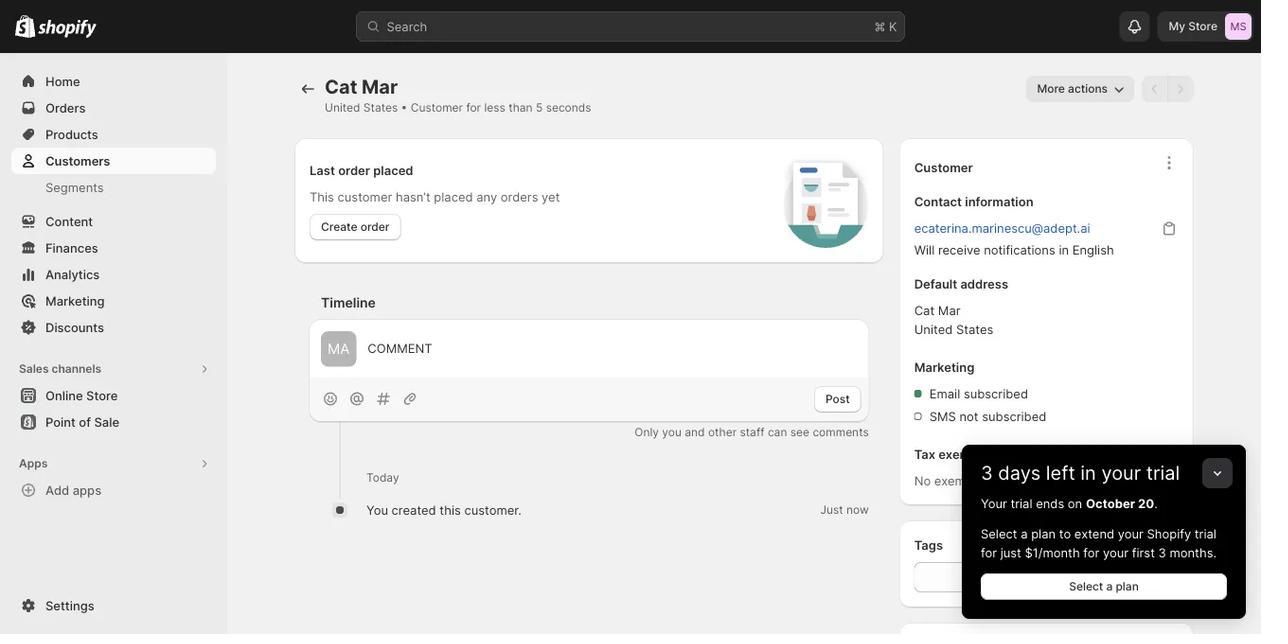 Task type: vqa. For each thing, say whether or not it's contained in the screenshot.
the right for
yes



Task type: describe. For each thing, give the bounding box(es) containing it.
point of sale link
[[11, 409, 216, 436]]

1 vertical spatial customer
[[915, 161, 973, 175]]

tags
[[915, 538, 943, 553]]

staff
[[740, 426, 765, 439]]

analytics link
[[11, 261, 216, 288]]

post
[[826, 393, 850, 406]]

2 horizontal spatial for
[[1084, 545, 1100, 560]]

select for select a plan to extend your shopify trial for just $1/month for your first 3 months.
[[981, 527, 1018, 541]]

sms
[[930, 409, 956, 424]]

analytics
[[45, 267, 100, 282]]

timeline
[[321, 295, 376, 311]]

than
[[509, 101, 533, 115]]

customers link
[[11, 148, 216, 174]]

1 vertical spatial placed
[[434, 189, 473, 204]]

sales channels button
[[11, 356, 216, 383]]

create
[[321, 220, 358, 234]]

⌘
[[875, 19, 886, 34]]

default address
[[915, 277, 1009, 291]]

other
[[708, 426, 737, 439]]

less
[[484, 101, 506, 115]]

customers
[[45, 153, 110, 168]]

add apps
[[45, 483, 101, 498]]

post button
[[814, 386, 861, 413]]

in for your
[[1081, 462, 1097, 485]]

order for last
[[338, 163, 370, 178]]

finances link
[[11, 235, 216, 261]]

cat for cat mar united states • customer for less than 5 seconds
[[325, 75, 357, 98]]

this
[[440, 503, 461, 517]]

home link
[[11, 68, 216, 95]]

created
[[392, 503, 436, 517]]

shopify image
[[15, 15, 35, 38]]

exemptions for no exemptions
[[935, 474, 1002, 488]]

comments
[[813, 426, 869, 439]]

a for select a plan
[[1107, 580, 1113, 594]]

more actions
[[1037, 82, 1108, 96]]

any
[[477, 189, 497, 204]]

a for select a plan to extend your shopify trial for just $1/month for your first 3 months.
[[1021, 527, 1028, 541]]

$1/month
[[1025, 545, 1080, 560]]

select a plan link
[[981, 574, 1227, 600]]

discounts
[[45, 320, 104, 335]]

english
[[1073, 242, 1114, 257]]

information
[[965, 195, 1034, 209]]

email subscribed
[[930, 386, 1028, 401]]

last order placed
[[310, 163, 413, 178]]

mar for cat mar united states
[[938, 303, 961, 318]]

my store
[[1169, 19, 1218, 33]]

point of sale
[[45, 415, 119, 429]]

contact
[[915, 195, 962, 209]]

k
[[889, 19, 897, 34]]

previous image
[[1146, 80, 1165, 98]]

ecaterina.marinescu@adept.ai button
[[903, 215, 1102, 242]]

my
[[1169, 19, 1186, 33]]

2 vertical spatial your
[[1103, 545, 1129, 560]]

channels
[[52, 362, 101, 376]]

only you and other staff can see comments
[[635, 426, 869, 439]]

shopify
[[1147, 527, 1192, 541]]

settings link
[[11, 593, 216, 619]]

20
[[1138, 496, 1155, 511]]

ends
[[1036, 496, 1065, 511]]

tax exemptions
[[915, 447, 1008, 462]]

home
[[45, 74, 80, 89]]

3 days left in your trial element
[[962, 494, 1246, 619]]

today
[[367, 471, 399, 485]]

1 vertical spatial subscribed
[[982, 409, 1047, 424]]

left
[[1046, 462, 1076, 485]]

select a plan
[[1069, 580, 1139, 594]]

create order button
[[310, 214, 401, 241]]

email
[[930, 386, 961, 401]]

⌘ k
[[875, 19, 897, 34]]

order for create
[[361, 220, 390, 234]]

for inside cat mar united states • customer for less than 5 seconds
[[466, 101, 481, 115]]

3 inside select a plan to extend your shopify trial for just $1/month for your first 3 months.
[[1159, 545, 1167, 560]]

can
[[768, 426, 787, 439]]

comment
[[368, 342, 433, 356]]

trial inside dropdown button
[[1147, 462, 1180, 485]]

states for cat mar united states • customer for less than 5 seconds
[[364, 101, 398, 115]]

october
[[1086, 496, 1135, 511]]

orders
[[45, 100, 86, 115]]

notifications
[[984, 242, 1056, 257]]

united for cat mar united states • customer for less than 5 seconds
[[325, 101, 360, 115]]

content link
[[11, 208, 216, 235]]

will
[[915, 242, 935, 257]]

select a plan to extend your shopify trial for just $1/month for your first 3 months.
[[981, 527, 1217, 560]]

states for cat mar united states
[[956, 322, 994, 337]]

months.
[[1170, 545, 1217, 560]]

default
[[915, 277, 958, 291]]

contact information
[[915, 195, 1034, 209]]

just
[[821, 503, 843, 517]]



Task type: locate. For each thing, give the bounding box(es) containing it.
0 horizontal spatial select
[[981, 527, 1018, 541]]

online store button
[[0, 383, 227, 409]]

3 days left in your trial button
[[962, 445, 1246, 485]]

online
[[45, 388, 83, 403]]

in left english on the top of page
[[1059, 242, 1069, 257]]

plan for select a plan to extend your shopify trial for just $1/month for your first 3 months.
[[1031, 527, 1056, 541]]

0 vertical spatial trial
[[1147, 462, 1180, 485]]

states left •
[[364, 101, 398, 115]]

united left •
[[325, 101, 360, 115]]

segments
[[45, 180, 104, 195]]

plan for select a plan
[[1116, 580, 1139, 594]]

united down default
[[915, 322, 953, 337]]

1 horizontal spatial 3
[[1159, 545, 1167, 560]]

0 horizontal spatial for
[[466, 101, 481, 115]]

your up 'october'
[[1102, 462, 1141, 485]]

in inside dropdown button
[[1081, 462, 1097, 485]]

plan up the "$1/month"
[[1031, 527, 1056, 541]]

trial inside select a plan to extend your shopify trial for just $1/month for your first 3 months.
[[1195, 527, 1217, 541]]

store inside 'link'
[[86, 388, 118, 403]]

1 vertical spatial order
[[361, 220, 390, 234]]

3
[[981, 462, 993, 485], [1159, 545, 1167, 560]]

1 vertical spatial 3
[[1159, 545, 1167, 560]]

1 vertical spatial mar
[[938, 303, 961, 318]]

in for english
[[1059, 242, 1069, 257]]

for down extend
[[1084, 545, 1100, 560]]

0 horizontal spatial a
[[1021, 527, 1028, 541]]

0 horizontal spatial cat
[[325, 75, 357, 98]]

0 vertical spatial plan
[[1031, 527, 1056, 541]]

1 vertical spatial trial
[[1011, 496, 1033, 511]]

plan down 'first'
[[1116, 580, 1139, 594]]

this customer hasn't placed any orders yet
[[310, 189, 560, 204]]

0 horizontal spatial customer
[[411, 101, 463, 115]]

subscribed down email subscribed
[[982, 409, 1047, 424]]

1 vertical spatial in
[[1081, 462, 1097, 485]]

1 vertical spatial cat
[[915, 303, 935, 318]]

1 horizontal spatial mar
[[938, 303, 961, 318]]

products
[[45, 127, 98, 142]]

my store image
[[1225, 13, 1252, 40]]

0 vertical spatial exemptions
[[939, 447, 1008, 462]]

segments link
[[11, 174, 216, 201]]

yet
[[542, 189, 560, 204]]

0 horizontal spatial plan
[[1031, 527, 1056, 541]]

address
[[961, 277, 1009, 291]]

no
[[915, 474, 931, 488]]

order down customer
[[361, 220, 390, 234]]

0 horizontal spatial states
[[364, 101, 398, 115]]

0 vertical spatial cat
[[325, 75, 357, 98]]

plan inside select a plan to extend your shopify trial for just $1/month for your first 3 months.
[[1031, 527, 1056, 541]]

None text field
[[915, 563, 1179, 593]]

content
[[45, 214, 93, 229]]

products link
[[11, 121, 216, 148]]

first
[[1132, 545, 1155, 560]]

placed
[[373, 163, 413, 178], [434, 189, 473, 204]]

mar inside cat mar united states • customer for less than 5 seconds
[[362, 75, 398, 98]]

order
[[338, 163, 370, 178], [361, 220, 390, 234]]

finances
[[45, 241, 98, 255]]

1 vertical spatial states
[[956, 322, 994, 337]]

1 vertical spatial marketing
[[915, 360, 975, 375]]

avatar with initials m a image
[[321, 331, 356, 367]]

your up 'first'
[[1118, 527, 1144, 541]]

your inside the 3 days left in your trial dropdown button
[[1102, 462, 1141, 485]]

marketing link
[[11, 288, 216, 314]]

3 up your
[[981, 462, 993, 485]]

days
[[999, 462, 1041, 485]]

select down select a plan to extend your shopify trial for just $1/month for your first 3 months.
[[1069, 580, 1104, 594]]

united
[[325, 101, 360, 115], [915, 322, 953, 337]]

trial up months.
[[1195, 527, 1217, 541]]

0 horizontal spatial marketing
[[45, 294, 105, 308]]

marketing up discounts
[[45, 294, 105, 308]]

united for cat mar united states
[[915, 322, 953, 337]]

1 horizontal spatial trial
[[1147, 462, 1180, 485]]

0 horizontal spatial placed
[[373, 163, 413, 178]]

for
[[466, 101, 481, 115], [981, 545, 997, 560], [1084, 545, 1100, 560]]

trial up "."
[[1147, 462, 1180, 485]]

store for online store
[[86, 388, 118, 403]]

customer
[[338, 189, 392, 204]]

3 right 'first'
[[1159, 545, 1167, 560]]

united inside the cat mar united states
[[915, 322, 953, 337]]

0 horizontal spatial store
[[86, 388, 118, 403]]

subscribed
[[964, 386, 1028, 401], [982, 409, 1047, 424]]

states down address
[[956, 322, 994, 337]]

store
[[1189, 19, 1218, 33], [86, 388, 118, 403]]

not
[[960, 409, 979, 424]]

order inside button
[[361, 220, 390, 234]]

store up sale
[[86, 388, 118, 403]]

cat inside cat mar united states • customer for less than 5 seconds
[[325, 75, 357, 98]]

sales
[[19, 362, 49, 376]]

cat down default
[[915, 303, 935, 318]]

customer right •
[[411, 101, 463, 115]]

0 horizontal spatial in
[[1059, 242, 1069, 257]]

mar down the default address
[[938, 303, 961, 318]]

trial right your
[[1011, 496, 1033, 511]]

subscribed up sms not subscribed
[[964, 386, 1028, 401]]

select inside select a plan to extend your shopify trial for just $1/month for your first 3 months.
[[981, 527, 1018, 541]]

a up the just
[[1021, 527, 1028, 541]]

now
[[847, 503, 869, 517]]

1 horizontal spatial placed
[[434, 189, 473, 204]]

0 vertical spatial your
[[1102, 462, 1141, 485]]

apps button
[[11, 451, 216, 477]]

0 horizontal spatial 3
[[981, 462, 993, 485]]

your trial ends on october 20 .
[[981, 496, 1158, 511]]

next image
[[1171, 80, 1190, 98]]

mar down search
[[362, 75, 398, 98]]

add apps button
[[11, 477, 216, 504]]

mar inside the cat mar united states
[[938, 303, 961, 318]]

store right my
[[1189, 19, 1218, 33]]

exemptions up no exemptions
[[939, 447, 1008, 462]]

select for select a plan
[[1069, 580, 1104, 594]]

united inside cat mar united states • customer for less than 5 seconds
[[325, 101, 360, 115]]

1 horizontal spatial marketing
[[915, 360, 975, 375]]

placed up hasn't
[[373, 163, 413, 178]]

for left the just
[[981, 545, 997, 560]]

0 vertical spatial mar
[[362, 75, 398, 98]]

0 vertical spatial marketing
[[45, 294, 105, 308]]

0 vertical spatial a
[[1021, 527, 1028, 541]]

a down select a plan to extend your shopify trial for just $1/month for your first 3 months.
[[1107, 580, 1113, 594]]

your left 'first'
[[1103, 545, 1129, 560]]

sale
[[94, 415, 119, 429]]

1 horizontal spatial in
[[1081, 462, 1097, 485]]

sms not subscribed
[[930, 409, 1047, 424]]

you
[[662, 426, 682, 439]]

0 vertical spatial united
[[325, 101, 360, 115]]

1 horizontal spatial plan
[[1116, 580, 1139, 594]]

exemptions for tax exemptions
[[939, 447, 1008, 462]]

point of sale button
[[0, 409, 227, 436]]

exemptions down tax exemptions
[[935, 474, 1002, 488]]

of
[[79, 415, 91, 429]]

0 vertical spatial store
[[1189, 19, 1218, 33]]

customer
[[411, 101, 463, 115], [915, 161, 973, 175]]

store for my store
[[1189, 19, 1218, 33]]

1 horizontal spatial for
[[981, 545, 997, 560]]

more actions button
[[1026, 76, 1135, 102]]

discounts link
[[11, 314, 216, 341]]

this
[[310, 189, 334, 204]]

1 horizontal spatial a
[[1107, 580, 1113, 594]]

0 horizontal spatial trial
[[1011, 496, 1033, 511]]

1 horizontal spatial select
[[1069, 580, 1104, 594]]

1 vertical spatial united
[[915, 322, 953, 337]]

2 horizontal spatial trial
[[1195, 527, 1217, 541]]

mar for cat mar united states • customer for less than 5 seconds
[[362, 75, 398, 98]]

ecaterina.marinescu@adept.ai
[[915, 221, 1091, 236]]

3 inside dropdown button
[[981, 462, 993, 485]]

and
[[685, 426, 705, 439]]

states inside the cat mar united states
[[956, 322, 994, 337]]

1 vertical spatial your
[[1118, 527, 1144, 541]]

marketing up "email"
[[915, 360, 975, 375]]

1 vertical spatial select
[[1069, 580, 1104, 594]]

0 vertical spatial select
[[981, 527, 1018, 541]]

1 horizontal spatial store
[[1189, 19, 1218, 33]]

in right left
[[1081, 462, 1097, 485]]

last
[[310, 163, 335, 178]]

shopify image
[[38, 19, 97, 38]]

0 vertical spatial customer
[[411, 101, 463, 115]]

customer up contact
[[915, 161, 973, 175]]

0 horizontal spatial mar
[[362, 75, 398, 98]]

orders
[[501, 189, 538, 204]]

will receive notifications in english
[[915, 242, 1114, 257]]

1 vertical spatial exemptions
[[935, 474, 1002, 488]]

extend
[[1075, 527, 1115, 541]]

1 horizontal spatial customer
[[915, 161, 973, 175]]

see
[[791, 426, 810, 439]]

0 vertical spatial placed
[[373, 163, 413, 178]]

order up customer
[[338, 163, 370, 178]]

•
[[401, 101, 408, 115]]

just now
[[821, 503, 869, 517]]

cat mar united states • customer for less than 5 seconds
[[325, 75, 591, 115]]

5
[[536, 101, 543, 115]]

you created this customer.
[[367, 503, 522, 517]]

placed left any
[[434, 189, 473, 204]]

1 horizontal spatial cat
[[915, 303, 935, 318]]

seconds
[[546, 101, 591, 115]]

0 vertical spatial states
[[364, 101, 398, 115]]

cat for cat mar united states
[[915, 303, 935, 318]]

select up the just
[[981, 527, 1018, 541]]

marketing
[[45, 294, 105, 308], [915, 360, 975, 375]]

just
[[1001, 545, 1022, 560]]

2 vertical spatial trial
[[1195, 527, 1217, 541]]

a
[[1021, 527, 1028, 541], [1107, 580, 1113, 594]]

customer.
[[464, 503, 522, 517]]

for left less
[[466, 101, 481, 115]]

only
[[635, 426, 659, 439]]

online store link
[[11, 383, 216, 409]]

cat mar united states
[[915, 303, 994, 337]]

apps
[[73, 483, 101, 498]]

0 horizontal spatial united
[[325, 101, 360, 115]]

more
[[1037, 82, 1065, 96]]

tax
[[915, 447, 936, 462]]

search
[[387, 19, 427, 34]]

add
[[45, 483, 69, 498]]

no exemptions
[[915, 474, 1002, 488]]

1 vertical spatial store
[[86, 388, 118, 403]]

0 vertical spatial order
[[338, 163, 370, 178]]

0 vertical spatial in
[[1059, 242, 1069, 257]]

a inside select a plan link
[[1107, 580, 1113, 594]]

1 horizontal spatial united
[[915, 322, 953, 337]]

0 vertical spatial 3
[[981, 462, 993, 485]]

states inside cat mar united states • customer for less than 5 seconds
[[364, 101, 398, 115]]

1 horizontal spatial states
[[956, 322, 994, 337]]

online store
[[45, 388, 118, 403]]

to
[[1059, 527, 1071, 541]]

cat inside the cat mar united states
[[915, 303, 935, 318]]

receive
[[938, 242, 981, 257]]

1 vertical spatial plan
[[1116, 580, 1139, 594]]

cat up last at the left of page
[[325, 75, 357, 98]]

0 vertical spatial subscribed
[[964, 386, 1028, 401]]

1 vertical spatial a
[[1107, 580, 1113, 594]]

Leave a comment... text field
[[368, 340, 858, 359]]

customer inside cat mar united states • customer for less than 5 seconds
[[411, 101, 463, 115]]

a inside select a plan to extend your shopify trial for just $1/month for your first 3 months.
[[1021, 527, 1028, 541]]

trial
[[1147, 462, 1180, 485], [1011, 496, 1033, 511], [1195, 527, 1217, 541]]

mar
[[362, 75, 398, 98], [938, 303, 961, 318]]

your
[[1102, 462, 1141, 485], [1118, 527, 1144, 541], [1103, 545, 1129, 560]]



